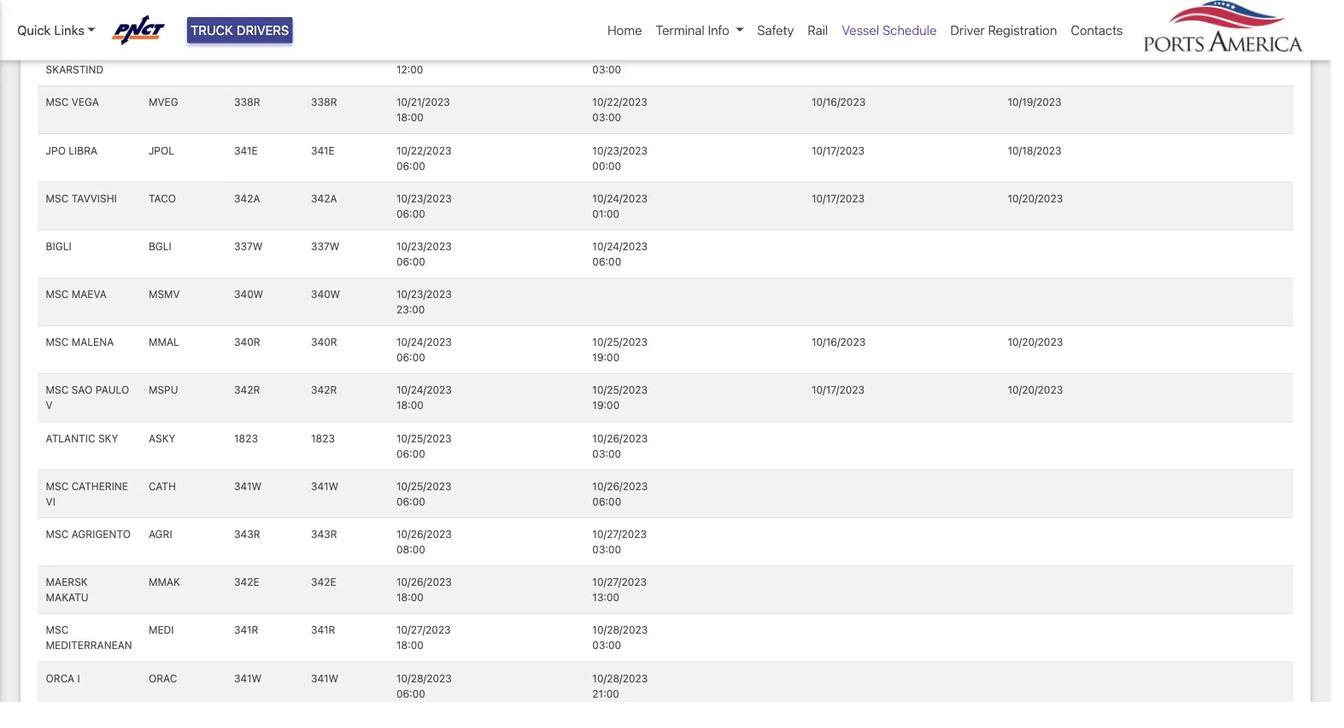 Task type: describe. For each thing, give the bounding box(es) containing it.
10/23/2023 up 00:00
[[593, 144, 648, 156]]

10/27/2023 18:00
[[397, 625, 451, 652]]

msc for msc agrigento
[[46, 529, 69, 541]]

2 341r from the left
[[311, 625, 336, 637]]

10/28/2023 03:00
[[593, 625, 648, 652]]

2 vertical spatial 10/22/2023
[[397, 144, 452, 156]]

drivers
[[237, 23, 289, 38]]

schedule
[[883, 23, 937, 38]]

340w for mghe340w
[[234, 0, 264, 12]]

10/18/2023
[[1008, 144, 1062, 156]]

maersk for maersk gateshead
[[46, 0, 88, 12]]

340w for msmv
[[234, 288, 264, 300]]

00:00
[[593, 160, 622, 172]]

atlantic sky
[[46, 433, 118, 444]]

msc for msc mediterranean
[[46, 625, 69, 637]]

mghe340w
[[149, 0, 208, 12]]

quick links
[[17, 23, 85, 38]]

2 343e from the left
[[311, 48, 337, 60]]

12:00
[[397, 64, 424, 76]]

06:00 for 10/28/2023 21:00
[[397, 688, 426, 700]]

contacts
[[1072, 23, 1124, 38]]

sao
[[72, 384, 93, 396]]

driver
[[951, 23, 986, 38]]

10/25/2023 06:00 for 1823
[[397, 433, 452, 460]]

orca i
[[46, 673, 80, 685]]

06:00 for 10/26/2023 06:00
[[397, 496, 426, 508]]

maersk for maersk makatu
[[46, 577, 88, 589]]

mmal
[[149, 336, 179, 348]]

10/26/2023 08:00
[[397, 529, 452, 556]]

18:00 for 10/27/2023 18:00
[[397, 640, 424, 652]]

1 340r from the left
[[234, 336, 260, 348]]

terminal info link
[[649, 14, 751, 47]]

10/28/2023 for 21:00
[[593, 673, 648, 685]]

1 342e from the left
[[234, 577, 260, 589]]

10/23/2023 for 340w
[[397, 288, 452, 300]]

21:00 inside 10/28/2023 21:00
[[593, 688, 620, 700]]

03:00 for 10/21/2023 18:00
[[593, 112, 622, 124]]

skarstind
[[46, 64, 104, 76]]

vessel
[[842, 23, 880, 38]]

10/23/2023 for 337w
[[397, 240, 452, 252]]

10/20/2023 for 10/23/2023 06:00
[[1008, 192, 1064, 204]]

driver registration
[[951, 23, 1058, 38]]

paulo
[[95, 384, 129, 396]]

2 342e from the left
[[311, 577, 336, 589]]

medi
[[149, 625, 174, 637]]

msc tavvishi
[[46, 192, 117, 204]]

06:00 for 10/25/2023 19:00
[[397, 352, 426, 364]]

v
[[46, 400, 53, 412]]

03:00 for 10/27/2023 18:00
[[593, 640, 622, 652]]

10/27/2023 03:00
[[593, 529, 647, 556]]

03:00 for 10/25/2023 06:00
[[593, 448, 622, 460]]

mveg
[[149, 96, 178, 108]]

10/22/2023 for 10/21/2023 12:00
[[593, 48, 648, 60]]

msc vega
[[46, 96, 99, 108]]

msc for msc sao paulo v
[[46, 384, 69, 396]]

jpol
[[149, 144, 174, 156]]

19:00 for 10/24/2023 06:00
[[593, 352, 620, 364]]

10/26/2023 06:00
[[593, 481, 648, 508]]

10/17/2023 for 10/25/2023
[[812, 384, 865, 396]]

msc for msc catherine vi
[[46, 481, 69, 493]]

safety
[[758, 23, 795, 38]]

maersk skarstind
[[46, 48, 104, 76]]

msc agrigento
[[46, 529, 131, 541]]

skar
[[149, 48, 176, 60]]

10/20/2023 for 10/24/2023 06:00
[[1008, 336, 1064, 348]]

10/24/2023 01:00
[[593, 192, 648, 220]]

10/21/2023 12:00
[[397, 48, 450, 76]]

10/17/2023 for 10/24/2023
[[812, 192, 865, 204]]

bigli
[[46, 240, 72, 252]]

1 1823 from the left
[[234, 433, 258, 444]]

maersk gateshead
[[46, 0, 107, 28]]

06:00 for 10/26/2023 03:00
[[397, 448, 426, 460]]

orac
[[149, 673, 177, 685]]

03:00 for 10/26/2023 08:00
[[593, 544, 622, 556]]

2 340r from the left
[[311, 336, 337, 348]]

bgli
[[149, 240, 172, 252]]

08:00
[[397, 544, 426, 556]]

10/22/2023 03:00 for 10/21/2023 12:00
[[593, 48, 648, 76]]

jpo
[[46, 144, 66, 156]]

maersk for maersk skarstind
[[46, 48, 88, 60]]

msc for msc vega
[[46, 96, 69, 108]]

catherine
[[72, 481, 128, 493]]

1 337w from the left
[[234, 240, 263, 252]]

taco
[[149, 192, 176, 204]]

2 342a from the left
[[311, 192, 337, 204]]

home link
[[601, 14, 649, 47]]

vi
[[46, 496, 55, 508]]

agri
[[149, 529, 172, 541]]

agrigento
[[72, 529, 131, 541]]

maersk makatu
[[46, 577, 89, 604]]

rail link
[[801, 14, 836, 47]]

18:00 for 10/24/2023 18:00
[[397, 400, 424, 412]]

quick links link
[[17, 20, 96, 40]]

10/28/2023 21:00
[[593, 673, 648, 700]]

sky
[[98, 433, 118, 444]]

i
[[77, 673, 80, 685]]

1 342r from the left
[[234, 384, 260, 396]]

10/25/2023 06:00 for 341w
[[397, 481, 452, 508]]

truck
[[191, 23, 233, 38]]

msc mediterranean
[[46, 625, 132, 652]]

tavvishi
[[72, 192, 117, 204]]

maeva
[[72, 288, 107, 300]]

13:00
[[593, 592, 620, 604]]

2 343r from the left
[[311, 529, 337, 541]]

1 342a from the left
[[234, 192, 260, 204]]

06:00 down 01:00 on the left top of the page
[[593, 256, 622, 268]]

06:00 for 10/24/2023 06:00
[[397, 256, 426, 268]]

home
[[608, 23, 642, 38]]

terminal
[[656, 23, 705, 38]]

mediterranean
[[46, 640, 132, 652]]

truck drivers
[[191, 23, 289, 38]]

2 337w from the left
[[311, 240, 340, 252]]

10/28/2023 06:00
[[397, 673, 452, 700]]

10/27/2023 for 13:00
[[593, 577, 647, 589]]

registration
[[989, 23, 1058, 38]]

vessel schedule link
[[836, 14, 944, 47]]

10/16/2023 for 10/24/2023 06:00
[[812, 336, 866, 348]]

mmak
[[149, 577, 180, 589]]

1 vertical spatial 10/24/2023 06:00
[[397, 336, 452, 364]]



Task type: locate. For each thing, give the bounding box(es) containing it.
msc left maeva
[[46, 288, 69, 300]]

terminal info
[[656, 23, 730, 38]]

21:00 left terminal
[[593, 16, 620, 28]]

1 338r from the left
[[234, 96, 260, 108]]

343r
[[234, 529, 260, 541], [311, 529, 337, 541]]

10/16/2023
[[812, 48, 866, 60], [812, 96, 866, 108], [812, 336, 866, 348]]

10/21/2023
[[397, 48, 450, 60], [397, 96, 450, 108]]

msc down makatu in the bottom left of the page
[[46, 625, 69, 637]]

10/24/2023 18:00
[[397, 384, 452, 412]]

2 vertical spatial 10/27/2023
[[397, 625, 451, 637]]

1 341e from the left
[[234, 144, 258, 156]]

2 10/25/2023 06:00 from the top
[[397, 481, 452, 508]]

10/23/2023 06:00 for 337w
[[397, 240, 452, 268]]

1 horizontal spatial 342a
[[311, 192, 337, 204]]

0 horizontal spatial 10/24/2023 06:00
[[397, 336, 452, 364]]

3 maersk from the top
[[46, 577, 88, 589]]

1 vertical spatial 19:00
[[593, 400, 620, 412]]

342e
[[234, 577, 260, 589], [311, 577, 336, 589]]

2 10/22/2023 03:00 from the top
[[593, 96, 648, 124]]

0 vertical spatial 10/27/2023
[[593, 529, 647, 541]]

1 10/16/2023 from the top
[[812, 48, 866, 60]]

03:00 for 10/21/2023 12:00
[[593, 64, 622, 76]]

msc for msc maeva
[[46, 288, 69, 300]]

18:00 inside "10/27/2023 18:00"
[[397, 640, 424, 652]]

06:00 up 10/27/2023 03:00
[[593, 496, 622, 508]]

2 vertical spatial 10/16/2023
[[812, 336, 866, 348]]

3 10/20/2023 from the top
[[1008, 384, 1064, 396]]

10/26/2023 for 08:00
[[397, 529, 452, 541]]

jpo libra
[[46, 144, 98, 156]]

0 vertical spatial 10/19/2023
[[1008, 48, 1062, 60]]

msc left tavvishi
[[46, 192, 69, 204]]

10/21/2023 for 18:00
[[397, 96, 450, 108]]

2 10/19/2023 from the top
[[1008, 96, 1062, 108]]

2 10/23/2023 06:00 from the top
[[397, 240, 452, 268]]

341r
[[234, 625, 259, 637], [311, 625, 336, 637]]

10/27/2023 down 10/26/2023 06:00
[[593, 529, 647, 541]]

msmv
[[149, 288, 180, 300]]

06:00 down 10/21/2023 18:00
[[397, 160, 426, 172]]

06:00 down "10/27/2023 18:00"
[[397, 688, 426, 700]]

1 vertical spatial 10/19/2023
[[1008, 96, 1062, 108]]

338r
[[234, 96, 260, 108], [311, 96, 337, 108]]

1 horizontal spatial 340r
[[311, 336, 337, 348]]

0 vertical spatial 19:00
[[593, 352, 620, 364]]

10/21/2023 for 12:00
[[397, 48, 450, 60]]

10/28/2023 down 13:00
[[593, 625, 648, 637]]

0 horizontal spatial 342r
[[234, 384, 260, 396]]

maersk up gateshead
[[46, 0, 88, 12]]

maersk inside maersk gateshead
[[46, 0, 88, 12]]

10/27/2023 up 13:00
[[593, 577, 647, 589]]

10/25/2023 06:00
[[397, 433, 452, 460], [397, 481, 452, 508]]

1 10/25/2023 19:00 from the top
[[593, 336, 648, 364]]

1 horizontal spatial 338r
[[311, 96, 337, 108]]

1 343r from the left
[[234, 529, 260, 541]]

0 horizontal spatial 341r
[[234, 625, 259, 637]]

0 horizontal spatial 337w
[[234, 240, 263, 252]]

1 vertical spatial 10/20/2023
[[1008, 336, 1064, 348]]

10/21/2023 18:00
[[397, 96, 450, 124]]

03:00 up the 10/27/2023 13:00
[[593, 544, 622, 556]]

10/23/2023 23:00
[[397, 288, 452, 316]]

6 msc from the top
[[46, 481, 69, 493]]

19:00 for 10/24/2023 18:00
[[593, 400, 620, 412]]

0 horizontal spatial 340r
[[234, 336, 260, 348]]

10/26/2023
[[593, 433, 648, 444], [593, 481, 648, 493], [397, 529, 452, 541], [397, 577, 452, 589]]

4 18:00 from the top
[[397, 640, 424, 652]]

21:00 down 10/28/2023 03:00
[[593, 688, 620, 700]]

1 vertical spatial 10/22/2023
[[593, 96, 648, 108]]

10/28/2023 down "10/27/2023 18:00"
[[397, 673, 452, 685]]

342r
[[234, 384, 260, 396], [311, 384, 337, 396]]

10/28/2023 for 03:00
[[593, 625, 648, 637]]

10/26/2023 18:00
[[397, 577, 452, 604]]

1 03:00 from the top
[[593, 64, 622, 76]]

msc up v
[[46, 384, 69, 396]]

vessel schedule
[[842, 23, 937, 38]]

1 vertical spatial 10/27/2023
[[593, 577, 647, 589]]

10/25/2023 19:00 for 10/24/2023 06:00
[[593, 336, 648, 364]]

1 horizontal spatial 343r
[[311, 529, 337, 541]]

06:00 for 10/24/2023 01:00
[[397, 208, 426, 220]]

10/22/2023 for 10/21/2023 18:00
[[593, 96, 648, 108]]

10/24/2023 06:00
[[593, 240, 648, 268], [397, 336, 452, 364]]

18:00 inside 10/21/2023 18:00
[[397, 112, 424, 124]]

10/23/2023 up 10/23/2023 23:00
[[397, 240, 452, 252]]

2 vertical spatial 10/17/2023
[[812, 384, 865, 396]]

10/28/2023 for 06:00
[[397, 673, 452, 685]]

10/22/2023 03:00 up 10/23/2023 00:00
[[593, 96, 648, 124]]

1 vertical spatial 10/25/2023 19:00
[[593, 384, 648, 412]]

342a
[[234, 192, 260, 204], [311, 192, 337, 204]]

10/19/2023
[[1008, 48, 1062, 60], [1008, 96, 1062, 108]]

msc up vi in the left bottom of the page
[[46, 481, 69, 493]]

10/25/2023 06:00 up 10/26/2023 08:00
[[397, 481, 452, 508]]

337w
[[234, 240, 263, 252], [311, 240, 340, 252]]

06:00 up 10/24/2023 18:00
[[397, 352, 426, 364]]

03:00 up 10/26/2023 06:00
[[593, 448, 622, 460]]

10/24/2023 06:00 down 01:00 on the left top of the page
[[593, 240, 648, 268]]

10/22/2023 03:00 down home link
[[593, 48, 648, 76]]

06:00 down 10/22/2023 06:00
[[397, 208, 426, 220]]

10/27/2023 for 18:00
[[397, 625, 451, 637]]

10/22/2023
[[593, 48, 648, 60], [593, 96, 648, 108], [397, 144, 452, 156]]

msc
[[46, 96, 69, 108], [46, 192, 69, 204], [46, 288, 69, 300], [46, 336, 69, 348], [46, 384, 69, 396], [46, 481, 69, 493], [46, 529, 69, 541], [46, 625, 69, 637]]

10/22/2023 up 10/23/2023 00:00
[[593, 96, 648, 108]]

1 vertical spatial 10/21/2023
[[397, 96, 450, 108]]

06:00 down 10/24/2023 18:00
[[397, 448, 426, 460]]

10/27/2023
[[593, 529, 647, 541], [593, 577, 647, 589], [397, 625, 451, 637]]

1 horizontal spatial 1823
[[311, 433, 335, 444]]

0 vertical spatial 10/16/2023
[[812, 48, 866, 60]]

driver registration link
[[944, 14, 1065, 47]]

21:00
[[593, 16, 620, 28], [593, 688, 620, 700]]

10/21/2023 up 12:00
[[397, 48, 450, 60]]

0 vertical spatial 10/25/2023 19:00
[[593, 336, 648, 364]]

03:00 inside 10/27/2023 03:00
[[593, 544, 622, 556]]

06:00 inside 10/22/2023 06:00
[[397, 160, 426, 172]]

10/22/2023 down 10/21/2023 18:00
[[397, 144, 452, 156]]

0 horizontal spatial 343r
[[234, 529, 260, 541]]

maersk
[[46, 0, 88, 12], [46, 48, 88, 60], [46, 577, 88, 589]]

msc maeva
[[46, 288, 107, 300]]

2 msc from the top
[[46, 192, 69, 204]]

2 19:00 from the top
[[593, 400, 620, 412]]

2 338r from the left
[[311, 96, 337, 108]]

10/19/2023 for 10/21/2023 12:00
[[1008, 48, 1062, 60]]

1 10/19/2023 from the top
[[1008, 48, 1062, 60]]

links
[[54, 23, 85, 38]]

340w
[[234, 0, 264, 12], [234, 288, 264, 300], [311, 288, 340, 300]]

2 03:00 from the top
[[593, 112, 622, 124]]

01:00
[[593, 208, 620, 220]]

10/25/2023 19:00 for 10/24/2023 18:00
[[593, 384, 648, 412]]

03:00 up 10/28/2023 21:00
[[593, 640, 622, 652]]

0 vertical spatial 10/23/2023 06:00
[[397, 192, 452, 220]]

03:00 inside 10/28/2023 03:00
[[593, 640, 622, 652]]

10/22/2023 06:00
[[397, 144, 452, 172]]

3 10/16/2023 from the top
[[812, 336, 866, 348]]

1 horizontal spatial 10/24/2023 06:00
[[593, 240, 648, 268]]

info
[[708, 23, 730, 38]]

1 horizontal spatial 337w
[[311, 240, 340, 252]]

quick
[[17, 23, 51, 38]]

1 vertical spatial 10/17/2023
[[812, 192, 865, 204]]

2 1823 from the left
[[311, 433, 335, 444]]

0 horizontal spatial 338r
[[234, 96, 260, 108]]

0 vertical spatial 10/22/2023
[[593, 48, 648, 60]]

8 msc from the top
[[46, 625, 69, 637]]

10/26/2023 03:00
[[593, 433, 648, 460]]

10/25/2023 06:00 down 10/24/2023 18:00
[[397, 433, 452, 460]]

rail
[[808, 23, 829, 38]]

10/25/2023
[[593, 336, 648, 348], [593, 384, 648, 396], [397, 433, 452, 444], [397, 481, 452, 493]]

0 horizontal spatial 1823
[[234, 433, 258, 444]]

msc left the malena
[[46, 336, 69, 348]]

msc inside msc catherine vi
[[46, 481, 69, 493]]

18:00 inside 10/26/2023 18:00
[[397, 592, 424, 604]]

03:00
[[593, 64, 622, 76], [593, 112, 622, 124], [593, 448, 622, 460], [593, 544, 622, 556], [593, 640, 622, 652]]

2 10/20/2023 from the top
[[1008, 336, 1064, 348]]

0 vertical spatial 10/17/2023
[[812, 144, 865, 156]]

10/23/2023 06:00
[[397, 192, 452, 220], [397, 240, 452, 268]]

libra
[[69, 144, 98, 156]]

0 horizontal spatial 342e
[[234, 577, 260, 589]]

2 10/25/2023 19:00 from the top
[[593, 384, 648, 412]]

341e
[[234, 144, 258, 156], [311, 144, 335, 156]]

msc for msc malena
[[46, 336, 69, 348]]

vega
[[72, 96, 99, 108]]

2 10/17/2023 from the top
[[812, 192, 865, 204]]

1 vertical spatial 10/25/2023 06:00
[[397, 481, 452, 508]]

10/24/2023
[[593, 192, 648, 204], [593, 240, 648, 252], [397, 336, 452, 348], [397, 384, 452, 396]]

truck drivers link
[[187, 17, 293, 43]]

1 msc from the top
[[46, 96, 69, 108]]

23:00
[[397, 304, 425, 316]]

1 10/25/2023 06:00 from the top
[[397, 433, 452, 460]]

2 18:00 from the top
[[397, 400, 424, 412]]

06:00
[[397, 160, 426, 172], [397, 208, 426, 220], [397, 256, 426, 268], [593, 256, 622, 268], [397, 352, 426, 364], [397, 448, 426, 460], [397, 496, 426, 508], [593, 496, 622, 508], [397, 688, 426, 700]]

msc inside msc mediterranean
[[46, 625, 69, 637]]

06:00 for 10/23/2023 00:00
[[397, 160, 426, 172]]

1 vertical spatial maersk
[[46, 48, 88, 60]]

10/22/2023 down home link
[[593, 48, 648, 60]]

10/16/2023 for 10/21/2023 12:00
[[812, 48, 866, 60]]

msc down vi in the left bottom of the page
[[46, 529, 69, 541]]

10/28/2023 down 10/28/2023 03:00
[[593, 673, 648, 685]]

10/23/2023 00:00
[[593, 144, 648, 172]]

contacts link
[[1065, 14, 1131, 47]]

341w
[[234, 481, 262, 493], [311, 481, 339, 493], [234, 673, 262, 685], [311, 673, 339, 685]]

0 vertical spatial 21:00
[[593, 16, 620, 28]]

10/27/2023 for 03:00
[[593, 529, 647, 541]]

1 18:00 from the top
[[397, 112, 424, 124]]

0 vertical spatial 10/20/2023
[[1008, 192, 1064, 204]]

1 10/22/2023 03:00 from the top
[[593, 48, 648, 76]]

msc sao paulo v
[[46, 384, 129, 412]]

gateshead
[[46, 16, 107, 28]]

10/22/2023 03:00
[[593, 48, 648, 76], [593, 96, 648, 124]]

orca
[[46, 673, 74, 685]]

1 horizontal spatial 341e
[[311, 144, 335, 156]]

1 vertical spatial 21:00
[[593, 688, 620, 700]]

mspu
[[149, 384, 178, 396]]

msc left vega
[[46, 96, 69, 108]]

1823
[[234, 433, 258, 444], [311, 433, 335, 444]]

1 10/17/2023 from the top
[[812, 144, 865, 156]]

2 341e from the left
[[311, 144, 335, 156]]

10/26/2023 down 08:00
[[397, 577, 452, 589]]

cath
[[149, 481, 176, 493]]

msc for msc tavvishi
[[46, 192, 69, 204]]

06:00 inside 10/26/2023 06:00
[[593, 496, 622, 508]]

msc inside msc sao paulo v
[[46, 384, 69, 396]]

1 341r from the left
[[234, 625, 259, 637]]

3 msc from the top
[[46, 288, 69, 300]]

10/19/2023 for 10/21/2023 18:00
[[1008, 96, 1062, 108]]

10/26/2023 up 08:00
[[397, 529, 452, 541]]

4 03:00 from the top
[[593, 544, 622, 556]]

10/23/2023 06:00 down 10/22/2023 06:00
[[397, 192, 452, 220]]

0 horizontal spatial 343e
[[234, 48, 260, 60]]

maersk up skarstind
[[46, 48, 88, 60]]

10/20/2023
[[1008, 192, 1064, 204], [1008, 336, 1064, 348], [1008, 384, 1064, 396]]

0 vertical spatial maersk
[[46, 0, 88, 12]]

1 maersk from the top
[[46, 0, 88, 12]]

1 horizontal spatial 341r
[[311, 625, 336, 637]]

maersk inside maersk makatu
[[46, 577, 88, 589]]

03:00 up 10/23/2023 00:00
[[593, 112, 622, 124]]

4 msc from the top
[[46, 336, 69, 348]]

2 10/16/2023 from the top
[[812, 96, 866, 108]]

1 10/21/2023 from the top
[[397, 48, 450, 60]]

18:00 for 10/21/2023 18:00
[[397, 112, 424, 124]]

10/16/2023 for 10/21/2023 18:00
[[812, 96, 866, 108]]

10/19/2023 down registration on the top of page
[[1008, 48, 1062, 60]]

10/26/2023 for 18:00
[[397, 577, 452, 589]]

10/27/2023 13:00
[[593, 577, 647, 604]]

340r
[[234, 336, 260, 348], [311, 336, 337, 348]]

1 21:00 from the top
[[593, 16, 620, 28]]

2 vertical spatial maersk
[[46, 577, 88, 589]]

2 21:00 from the top
[[593, 688, 620, 700]]

2 10/21/2023 from the top
[[397, 96, 450, 108]]

0 vertical spatial 10/21/2023
[[397, 48, 450, 60]]

10/23/2023 up 23:00
[[397, 288, 452, 300]]

msc catherine vi
[[46, 481, 128, 508]]

5 03:00 from the top
[[593, 640, 622, 652]]

10/21/2023 down 12:00
[[397, 96, 450, 108]]

asky
[[149, 433, 176, 444]]

2 maersk from the top
[[46, 48, 88, 60]]

03:00 down home link
[[593, 64, 622, 76]]

10/23/2023 06:00 for 342a
[[397, 192, 452, 220]]

malena
[[72, 336, 114, 348]]

10/26/2023 for 06:00
[[593, 481, 648, 493]]

maersk inside maersk skarstind
[[46, 48, 88, 60]]

03:00 inside 10/26/2023 03:00
[[593, 448, 622, 460]]

0 vertical spatial 10/24/2023 06:00
[[593, 240, 648, 268]]

10/17/2023 for 10/23/2023
[[812, 144, 865, 156]]

3 18:00 from the top
[[397, 592, 424, 604]]

10/28/2023
[[593, 625, 648, 637], [397, 673, 452, 685], [593, 673, 648, 685]]

10/23/2023 down 10/22/2023 06:00
[[397, 192, 452, 204]]

10/25/2023 19:00
[[593, 336, 648, 364], [593, 384, 648, 412]]

makatu
[[46, 592, 89, 604]]

1 horizontal spatial 342r
[[311, 384, 337, 396]]

1 343e from the left
[[234, 48, 260, 60]]

3 03:00 from the top
[[593, 448, 622, 460]]

0 horizontal spatial 342a
[[234, 192, 260, 204]]

1 horizontal spatial 343e
[[311, 48, 337, 60]]

1 vertical spatial 10/23/2023 06:00
[[397, 240, 452, 268]]

1 10/23/2023 06:00 from the top
[[397, 192, 452, 220]]

1 19:00 from the top
[[593, 352, 620, 364]]

18:00 inside 10/24/2023 18:00
[[397, 400, 424, 412]]

10/27/2023 down 10/26/2023 18:00
[[397, 625, 451, 637]]

msc malena
[[46, 336, 114, 348]]

0 vertical spatial 10/22/2023 03:00
[[593, 48, 648, 76]]

7 msc from the top
[[46, 529, 69, 541]]

10/26/2023 up 10/26/2023 06:00
[[593, 433, 648, 444]]

10/19/2023 up 10/18/2023 at the right top of page
[[1008, 96, 1062, 108]]

10/26/2023 for 03:00
[[593, 433, 648, 444]]

2 342r from the left
[[311, 384, 337, 396]]

1 vertical spatial 10/16/2023
[[812, 96, 866, 108]]

0 horizontal spatial 341e
[[234, 144, 258, 156]]

06:00 up 10/26/2023 08:00
[[397, 496, 426, 508]]

10/23/2023 for 342a
[[397, 192, 452, 204]]

10/22/2023 03:00 for 10/21/2023 18:00
[[593, 96, 648, 124]]

1 horizontal spatial 342e
[[311, 577, 336, 589]]

1 vertical spatial 10/22/2023 03:00
[[593, 96, 648, 124]]

0 vertical spatial 10/25/2023 06:00
[[397, 433, 452, 460]]

atlantic
[[46, 433, 95, 444]]

10/26/2023 down 10/26/2023 03:00
[[593, 481, 648, 493]]

10/23/2023 06:00 up 10/23/2023 23:00
[[397, 240, 452, 268]]

5 msc from the top
[[46, 384, 69, 396]]

10/20/2023 for 10/24/2023 18:00
[[1008, 384, 1064, 396]]

maersk up makatu in the bottom left of the page
[[46, 577, 88, 589]]

10/24/2023 06:00 down 23:00
[[397, 336, 452, 364]]

2 vertical spatial 10/20/2023
[[1008, 384, 1064, 396]]

06:00 inside 10/28/2023 06:00
[[397, 688, 426, 700]]

06:00 up 10/23/2023 23:00
[[397, 256, 426, 268]]

18:00 for 10/26/2023 18:00
[[397, 592, 424, 604]]

1 10/20/2023 from the top
[[1008, 192, 1064, 204]]

3 10/17/2023 from the top
[[812, 384, 865, 396]]



Task type: vqa. For each thing, say whether or not it's contained in the screenshot.


